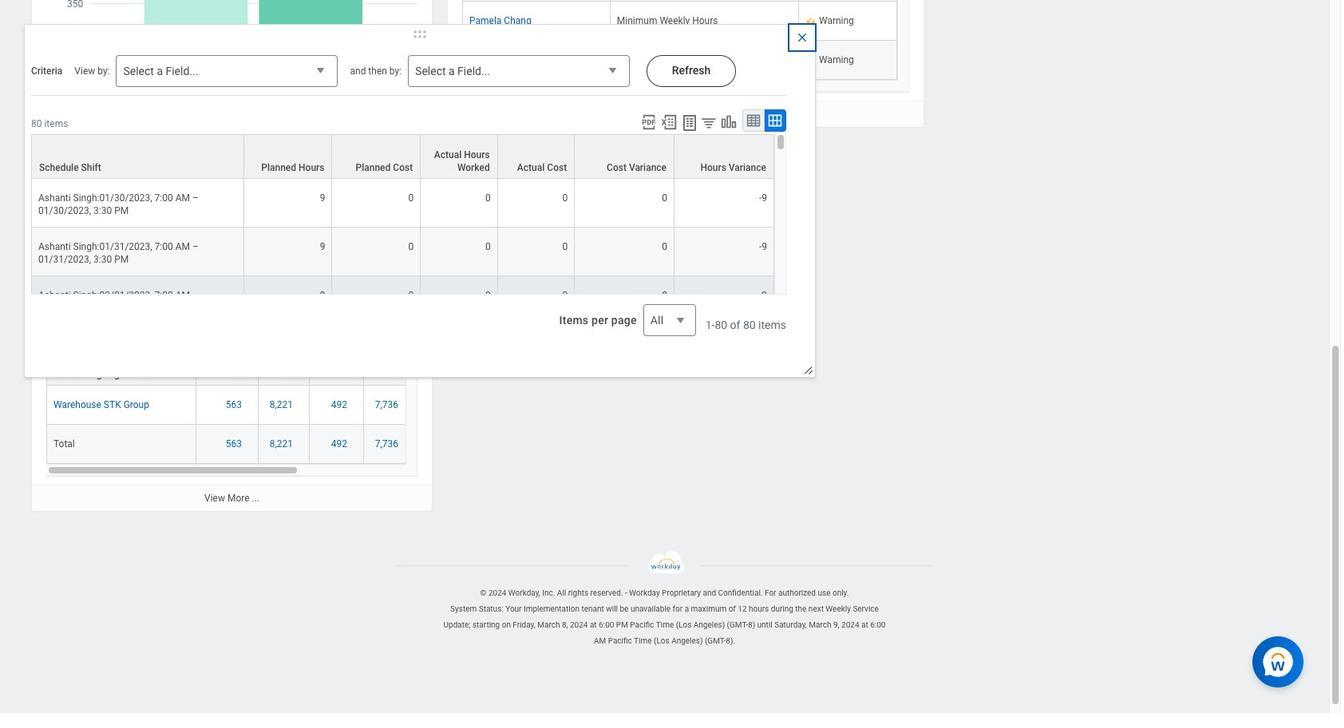 Task type: vqa. For each thing, say whether or not it's contained in the screenshot.
related actions icon
no



Task type: describe. For each thing, give the bounding box(es) containing it.
0 vertical spatial angeles)
[[694, 621, 725, 629]]

1 march from the left
[[538, 621, 560, 629]]

starting
[[473, 621, 500, 629]]

scheduling
[[54, 369, 102, 380]]

8).
[[726, 637, 736, 645]]

0 vertical spatial and
[[350, 65, 366, 77]]

items
[[560, 314, 589, 327]]

rights
[[568, 589, 589, 597]]

1 horizontal spatial 80
[[715, 319, 728, 332]]

3:30 for 01/31/2023,
[[94, 254, 112, 265]]

1 horizontal spatial planned cost button
[[333, 135, 420, 178]]

1-80 of 80 items
[[706, 319, 787, 332]]

2 horizontal spatial 2024
[[842, 621, 860, 629]]

492 button
[[158, 269, 177, 281]]

implementation
[[524, 605, 580, 613]]

0 vertical spatial view
[[75, 65, 95, 77]]

resize modal image
[[803, 365, 815, 377]]

1 vertical spatial (gmt-
[[705, 637, 726, 645]]

items per page
[[560, 314, 637, 327]]

... for minimum weekly hours element
[[706, 109, 714, 120]]

minimum
[[617, 15, 658, 26]]

1 horizontal spatial planned cost
[[356, 162, 413, 173]]

scheduling organization button
[[47, 315, 196, 385]]

1-
[[706, 319, 715, 332]]

hours
[[749, 605, 769, 613]]

1 cell from the left
[[462, 0, 611, 2]]

0 horizontal spatial worked
[[114, 269, 146, 281]]

warehouse
[[54, 399, 101, 410]]

working
[[662, 54, 697, 66]]

maximum working days element
[[617, 51, 721, 66]]

ashanti singh:01/30/2023, 7:00 am – 01/30/2023, 3:30 pm element
[[38, 189, 199, 217]]

2 492 button from the top
[[331, 438, 350, 450]]

cost variance
[[607, 162, 667, 173]]

schedule validation warnings element
[[448, 0, 924, 127]]

0 horizontal spatial planned hours
[[56, 245, 119, 256]]

maximum working days
[[617, 54, 721, 66]]

authorized
[[779, 589, 816, 597]]

2 vertical spatial 563 button
[[226, 438, 244, 450]]

system
[[451, 605, 477, 613]]

0 vertical spatial time
[[656, 621, 674, 629]]

ashanti singh:02/01/2023, 7:00 am – 02/01/2023, 3:30 pm
[[38, 290, 199, 314]]

export to worksheets image
[[680, 113, 700, 133]]

service
[[853, 605, 879, 613]]

563 button for 563
[[226, 398, 244, 411]]

group
[[124, 399, 149, 410]]

2 by: from the left
[[390, 65, 402, 77]]

1 horizontal spatial actual hours worked button
[[421, 135, 497, 178]]

unavailable
[[631, 605, 671, 613]]

planned inside planned cost column header
[[267, 356, 302, 367]]

singh:01/31/2023,
[[73, 241, 152, 253]]

the
[[796, 605, 807, 613]]

workday
[[629, 589, 660, 597]]

and then by:
[[350, 65, 402, 77]]

1 horizontal spatial (los
[[676, 621, 692, 629]]

12
[[738, 605, 747, 613]]

80 items
[[31, 118, 68, 129]]

0 horizontal spatial 2024
[[489, 589, 507, 597]]

7:00 for singh:01/31/2023,
[[155, 241, 173, 253]]

8,221 for 2nd 492 button from the bottom
[[270, 399, 293, 410]]

... for row containing warehouse stk group
[[252, 493, 260, 504]]

ashanti singh:02/01/2023, 7:00 am – 02/01/2023, 3:30 pm element
[[38, 287, 199, 314]]

0 vertical spatial planned hours button
[[244, 135, 332, 178]]

563 for 492
[[131, 245, 147, 256]]

hours variance button
[[675, 135, 774, 178]]

- for row containing ashanti singh:01/31/2023, 7:00 am – 01/31/2023, 3:30 pm
[[760, 241, 762, 253]]

view for scheduled vs. actual by location element
[[204, 493, 225, 504]]

row containing ashanti singh:02/01/2023, 7:00 am – 02/01/2023, 3:30 pm
[[31, 277, 775, 326]]

pamela chang
[[470, 15, 532, 26]]

– for ashanti singh:02/01/2023, 7:00 am – 02/01/2023, 3:30 pm
[[192, 290, 199, 301]]

0 vertical spatial worked
[[458, 162, 490, 173]]

1 by: from the left
[[98, 65, 110, 77]]

actual hours worked for the rightmost actual hours worked popup button
[[434, 149, 490, 173]]

492 inside dropdown button
[[158, 269, 174, 281]]

and inside © 2024 workday, inc. all rights reserved. - workday proprietary and confidential. for authorized use only. system status: your implementation tenant will be unavailable for a maximum of 12 hours during the next weekly service update; starting on friday, march 8, 2024 at 6:00 pm pacific time (los angeles) (gmt-8) until saturday, march 9, 2024 at 6:00 am pacific time (los angeles) (gmt-8).
[[703, 589, 717, 597]]

pm for 02/01/2023,
[[114, 303, 129, 314]]

schedule shift
[[39, 162, 101, 173]]

1 at from the left
[[590, 621, 597, 629]]

criteria
[[31, 65, 63, 77]]

1 horizontal spatial (gmt-
[[727, 621, 748, 629]]

items per page element
[[557, 295, 696, 346]]

view more ... link for minimum weekly hours element
[[448, 101, 924, 127]]

am for ashanti singh:01/31/2023, 7:00 am – 01/31/2023, 3:30 pm
[[175, 241, 190, 253]]

confidential.
[[718, 589, 763, 597]]

view for schedule validation warnings element
[[659, 109, 679, 120]]

actual hours worked button inside column header
[[310, 329, 363, 385]]

warehouse stk group
[[54, 399, 149, 410]]

actual hours worked for actual hours worked popup button in the column header
[[324, 343, 356, 380]]

0 vertical spatial pacific
[[630, 621, 655, 629]]

7,736 button for 2nd 492 button from the top of the scheduled vs. actual by location element
[[375, 438, 401, 450]]

rosa chavez
[[470, 54, 525, 66]]

row containing ashanti singh:01/30/2023, 7:00 am – 01/30/2023, 3:30 pm
[[31, 179, 775, 228]]

your
[[506, 605, 522, 613]]

planned cost inside column header
[[267, 356, 302, 380]]

footer containing © 2024 workday, inc. all rights reserved. - workday proprietary and confidential. for authorized use only. system status: your implementation tenant will be unavailable for a maximum of 12 hours during the next weekly service update; starting on friday, march 8, 2024 at 6:00 pm pacific time (los angeles) (gmt-8) until saturday, march 9, 2024 at 6:00 am pacific time (los angeles) (gmt-8).
[[0, 551, 1330, 649]]

scheduling organization column header
[[46, 315, 196, 386]]

01/30/2023,
[[38, 205, 91, 217]]

hours inside minimum weekly hours element
[[693, 15, 718, 26]]

8,221 button for the bottom 563 button
[[270, 438, 296, 450]]

worked inside actual hours worked column header
[[324, 369, 356, 380]]

select a field... for first select a field... popup button
[[123, 65, 198, 77]]

9,
[[834, 621, 840, 629]]

inc.
[[543, 589, 555, 597]]

8,221 for 2nd 492 button from the top of the scheduled vs. actual by location element
[[270, 438, 293, 450]]

on
[[502, 621, 511, 629]]

1 vertical spatial pacific
[[608, 637, 632, 645]]

row containing ashanti singh:01/31/2023, 7:00 am – 01/31/2023, 3:30 pm
[[31, 228, 775, 277]]

of inside © 2024 workday, inc. all rights reserved. - workday proprietary and confidential. for authorized use only. system status: your implementation tenant will be unavailable for a maximum of 12 hours during the next weekly service update; starting on friday, march 8, 2024 at 6:00 pm pacific time (los angeles) (gmt-8) until saturday, march 9, 2024 at 6:00 am pacific time (los angeles) (gmt-8).
[[729, 605, 736, 613]]

row containing warehouse stk group
[[46, 386, 556, 425]]

7,736 for 2nd 492 button from the top of the scheduled vs. actual by location element
[[375, 438, 399, 450]]

7:00 for singh:02/01/2023,
[[155, 290, 173, 301]]

ashanti for ashanti singh:02/01/2023, 7:00 am – 02/01/2023, 3:30 pm
[[38, 290, 71, 301]]

minimum weekly hours
[[617, 15, 718, 26]]

maximum
[[617, 54, 660, 66]]

2 6:00 from the left
[[871, 621, 886, 629]]

shift
[[81, 162, 101, 173]]

refresh
[[672, 64, 711, 77]]

1 select from the left
[[123, 65, 154, 77]]

update;
[[444, 621, 471, 629]]

then
[[368, 65, 387, 77]]

row containing pamela chang
[[462, 2, 898, 41]]

am inside © 2024 workday, inc. all rights reserved. - workday proprietary and confidential. for authorized use only. system status: your implementation tenant will be unavailable for a maximum of 12 hours during the next weekly service update; starting on friday, march 8, 2024 at 6:00 pm pacific time (los angeles) (gmt-8) until saturday, march 9, 2024 at 6:00 am pacific time (los angeles) (gmt-8).
[[594, 637, 606, 645]]

3:30 for 01/30/2023,
[[94, 205, 112, 217]]

chang
[[504, 15, 532, 26]]

cost inside cost variance popup button
[[607, 162, 627, 173]]

planned cost button inside column header
[[259, 329, 309, 385]]

hours variance
[[701, 162, 767, 173]]

563 for 563
[[226, 399, 242, 410]]

planned cost column header
[[259, 328, 310, 400]]

close image
[[796, 31, 809, 44]]

- for row containing ashanti singh:02/01/2023, 7:00 am – 02/01/2023, 3:30 pm
[[760, 290, 762, 301]]

singh:01/30/2023,
[[73, 193, 152, 204]]

7:00 for singh:01/30/2023,
[[155, 193, 173, 204]]

0 horizontal spatial time
[[634, 637, 652, 645]]

all
[[557, 589, 566, 597]]

planned inside planned hours column header
[[216, 356, 251, 367]]

0 horizontal spatial a
[[157, 65, 163, 77]]

am for ashanti singh:02/01/2023, 7:00 am – 02/01/2023, 3:30 pm
[[175, 290, 190, 301]]

during
[[771, 605, 794, 613]]

refresh button
[[647, 55, 736, 87]]

row containing rosa chavez
[[462, 41, 898, 80]]

for
[[673, 605, 683, 613]]

1 6:00 from the left
[[599, 621, 614, 629]]

8,
[[562, 621, 568, 629]]

schedule
[[39, 162, 79, 173]]

563 button for 492
[[131, 244, 149, 257]]

0 vertical spatial items
[[44, 118, 68, 129]]

export to excel image
[[661, 113, 678, 131]]

row containing total
[[46, 425, 556, 464]]

rosa chavez link
[[470, 51, 525, 66]]

1 vertical spatial (los
[[654, 637, 670, 645]]

of inside status
[[730, 319, 741, 332]]

0 horizontal spatial 80
[[31, 118, 42, 129]]

status:
[[479, 605, 504, 613]]

warning element for maximum working days
[[819, 51, 854, 66]]

pamela
[[470, 15, 502, 26]]

3 cell from the left
[[799, 0, 898, 2]]

field... for 2nd select a field... popup button from the left
[[458, 65, 490, 77]]

ashanti singh:01/31/2023, 7:00 am – 01/31/2023, 3:30 pm
[[38, 241, 199, 265]]

ashanti singh:01/30/2023, 7:00 am – 01/30/2023, 3:30 pm
[[38, 193, 199, 217]]

friday,
[[513, 621, 536, 629]]

7,736 for 2nd 492 button from the bottom
[[375, 399, 399, 410]]



Task type: locate. For each thing, give the bounding box(es) containing it.
– for ashanti singh:01/31/2023, 7:00 am – 01/31/2023, 3:30 pm
[[192, 241, 199, 253]]

1 -9 from the top
[[760, 193, 768, 204]]

1 horizontal spatial planned hours
[[216, 356, 251, 380]]

a inside © 2024 workday, inc. all rights reserved. - workday proprietary and confidential. for authorized use only. system status: your implementation tenant will be unavailable for a maximum of 12 hours during the next weekly service update; starting on friday, march 8, 2024 at 6:00 pm pacific time (los angeles) (gmt-8) until saturday, march 9, 2024 at 6:00 am pacific time (los angeles) (gmt-8).
[[685, 605, 689, 613]]

pm down singh:01/31/2023,
[[114, 254, 129, 265]]

7,736 button for 2nd 492 button from the bottom
[[375, 398, 401, 411]]

1 horizontal spatial actual cost
[[517, 162, 567, 173]]

0 horizontal spatial planned cost button
[[259, 329, 309, 385]]

time down for
[[656, 621, 674, 629]]

1 492 button from the top
[[331, 398, 350, 411]]

page
[[612, 314, 637, 327]]

singh:02/01/2023,
[[73, 290, 152, 301]]

2 vertical spatial 492
[[331, 438, 347, 450]]

563 button
[[131, 244, 149, 257], [226, 398, 244, 411], [226, 438, 244, 450]]

2 vertical spatial 563
[[226, 438, 242, 450]]

angeles) down maximum
[[694, 621, 725, 629]]

ashanti inside ashanti singh:01/30/2023, 7:00 am – 01/30/2023, 3:30 pm
[[38, 193, 71, 204]]

planned hours button inside column header
[[196, 329, 258, 385]]

more inside scheduled vs. actual by location element
[[228, 493, 250, 504]]

view
[[75, 65, 95, 77], [659, 109, 679, 120], [204, 493, 225, 504]]

1 vertical spatial view more ... link
[[32, 485, 432, 511]]

1 vertical spatial warning element
[[819, 51, 854, 66]]

until
[[758, 621, 773, 629]]

-9 for ashanti singh:01/31/2023, 7:00 am – 01/31/2023, 3:30 pm
[[760, 241, 768, 253]]

2 severity image from the top
[[806, 54, 816, 67]]

weekly inside row
[[660, 15, 690, 26]]

1 vertical spatial 563
[[226, 399, 242, 410]]

0 vertical spatial 8,221
[[270, 399, 293, 410]]

(los down for
[[676, 621, 692, 629]]

2024 right 9,
[[842, 621, 860, 629]]

select
[[123, 65, 154, 77], [415, 65, 446, 77]]

1 horizontal spatial select a field... button
[[408, 55, 630, 88]]

1 horizontal spatial view more ... link
[[448, 101, 924, 127]]

1 warning element from the top
[[819, 12, 854, 26]]

hours
[[693, 15, 718, 26], [464, 149, 490, 161], [299, 162, 325, 173], [701, 162, 727, 173], [93, 245, 119, 256], [85, 269, 111, 281], [330, 356, 356, 367], [225, 369, 251, 380]]

1 vertical spatial ...
[[252, 493, 260, 504]]

am for ashanti singh:01/30/2023, 7:00 am – 01/30/2023, 3:30 pm
[[175, 193, 190, 204]]

6:00 down service
[[871, 621, 886, 629]]

view more ... inside scheduled vs. actual by location element
[[204, 493, 260, 504]]

tenant
[[582, 605, 604, 613]]

8,221
[[270, 399, 293, 410], [270, 438, 293, 450]]

(los down unavailable
[[654, 637, 670, 645]]

items
[[44, 118, 68, 129], [759, 319, 787, 332]]

actual hours worked inside actual hours worked column header
[[324, 343, 356, 380]]

select a field... right view by:
[[123, 65, 198, 77]]

items inside 1-80 of 80 items status
[[759, 319, 787, 332]]

... inside scheduled vs. actual by location element
[[252, 493, 260, 504]]

1 horizontal spatial 2024
[[570, 621, 588, 629]]

0 vertical spatial 563 button
[[131, 244, 149, 257]]

6:00
[[599, 621, 614, 629], [871, 621, 886, 629]]

a right for
[[685, 605, 689, 613]]

pacific down the be on the bottom left of the page
[[608, 637, 632, 645]]

2 select a field... button from the left
[[408, 55, 630, 88]]

1 select a field... button from the left
[[116, 55, 338, 88]]

am inside ashanti singh:01/30/2023, 7:00 am – 01/30/2023, 3:30 pm
[[175, 193, 190, 204]]

more for row containing warehouse stk group
[[228, 493, 250, 504]]

cell
[[462, 0, 611, 2], [611, 0, 799, 2], [799, 0, 898, 2]]

move modal image
[[404, 25, 436, 44]]

1 horizontal spatial items
[[759, 319, 787, 332]]

and left then
[[350, 65, 366, 77]]

2 cell from the left
[[611, 0, 799, 2]]

saturday,
[[775, 621, 807, 629]]

1 vertical spatial 3:30
[[94, 254, 112, 265]]

total element
[[54, 435, 75, 450]]

1 7,736 button from the top
[[375, 398, 401, 411]]

cost
[[393, 162, 413, 173], [547, 162, 567, 173], [607, 162, 627, 173], [282, 369, 302, 380], [387, 369, 407, 380]]

0 vertical spatial actual hours worked
[[434, 149, 490, 173]]

pm inside the ashanti singh:02/01/2023, 7:00 am – 02/01/2023, 3:30 pm
[[114, 303, 129, 314]]

table image
[[746, 113, 762, 129]]

view inside scheduled vs. actual by location element
[[204, 493, 225, 504]]

variance for hours variance
[[729, 162, 767, 173]]

2 7:00 from the top
[[155, 241, 173, 253]]

2 ashanti from the top
[[38, 241, 71, 253]]

2 field... from the left
[[458, 65, 490, 77]]

0 horizontal spatial actual hours worked
[[56, 269, 146, 281]]

0 vertical spatial of
[[730, 319, 741, 332]]

view printable version (pdf) image
[[641, 113, 658, 131]]

more
[[682, 109, 704, 120], [228, 493, 250, 504]]

1 vertical spatial view more ...
[[204, 493, 260, 504]]

pm
[[114, 205, 129, 217], [114, 254, 129, 265], [114, 303, 129, 314], [616, 621, 628, 629]]

1 horizontal spatial view
[[204, 493, 225, 504]]

planned cost button
[[333, 135, 420, 178], [259, 329, 309, 385]]

view more ... for schedule validation warnings element
[[659, 109, 714, 120]]

2 horizontal spatial worked
[[458, 162, 490, 173]]

0 vertical spatial warning
[[819, 15, 854, 26]]

0 vertical spatial 563
[[131, 245, 147, 256]]

actual
[[434, 149, 462, 161], [517, 162, 545, 173], [56, 269, 83, 281], [329, 343, 356, 354], [380, 356, 407, 367]]

6:00 down will
[[599, 621, 614, 629]]

ashanti inside the ashanti singh:02/01/2023, 7:00 am – 02/01/2023, 3:30 pm
[[38, 290, 71, 301]]

0 vertical spatial severity image
[[806, 15, 816, 28]]

2024 right the ©
[[489, 589, 507, 597]]

- inside © 2024 workday, inc. all rights reserved. - workday proprietary and confidential. for authorized use only. system status: your implementation tenant will be unavailable for a maximum of 12 hours during the next weekly service update; starting on friday, march 8, 2024 at 6:00 pm pacific time (los angeles) (gmt-8) until saturday, march 9, 2024 at 6:00 am pacific time (los angeles) (gmt-8).
[[625, 589, 627, 597]]

-9
[[760, 193, 768, 204], [760, 241, 768, 253], [760, 290, 768, 301]]

for
[[765, 589, 777, 597]]

view more ... for scheduled vs. actual by location element
[[204, 493, 260, 504]]

2 horizontal spatial actual hours worked
[[434, 149, 490, 173]]

angeles) down for
[[672, 637, 703, 645]]

0 vertical spatial 492
[[158, 269, 174, 281]]

2 select a field... from the left
[[415, 65, 490, 77]]

1 select a field... from the left
[[123, 65, 198, 77]]

warning element for minimum weekly hours
[[819, 12, 854, 26]]

492
[[158, 269, 174, 281], [331, 399, 347, 410], [331, 438, 347, 450]]

2 -9 from the top
[[760, 241, 768, 253]]

1 horizontal spatial weekly
[[826, 605, 851, 613]]

1 vertical spatial 7:00
[[155, 241, 173, 253]]

2 warning element from the top
[[819, 51, 854, 66]]

field... for first select a field... popup button
[[166, 65, 198, 77]]

3:30 down singh:01/31/2023,
[[94, 254, 112, 265]]

am inside the ashanti singh:02/01/2023, 7:00 am – 02/01/2023, 3:30 pm
[[175, 290, 190, 301]]

march
[[538, 621, 560, 629], [809, 621, 832, 629]]

1 vertical spatial 492
[[331, 399, 347, 410]]

scheduled vs. actual by location element
[[32, 0, 556, 511]]

2 – from the top
[[192, 241, 199, 253]]

1 vertical spatial actual hours worked
[[56, 269, 146, 281]]

2 7,736 from the top
[[375, 438, 399, 450]]

time down unavailable
[[634, 637, 652, 645]]

1 8,221 from the top
[[270, 399, 293, 410]]

stk
[[104, 399, 121, 410]]

0 vertical spatial (los
[[676, 621, 692, 629]]

hours inside planned hours column header
[[225, 369, 251, 380]]

1 vertical spatial of
[[729, 605, 736, 613]]

7:00 down 492 dropdown button
[[155, 290, 173, 301]]

select right view by:
[[123, 65, 154, 77]]

pacific down unavailable
[[630, 621, 655, 629]]

weekly inside © 2024 workday, inc. all rights reserved. - workday proprietary and confidential. for authorized use only. system status: your implementation tenant will be unavailable for a maximum of 12 hours during the next weekly service update; starting on friday, march 8, 2024 at 6:00 pm pacific time (los angeles) (gmt-8) until saturday, march 9, 2024 at 6:00 am pacific time (los angeles) (gmt-8).
[[826, 605, 851, 613]]

...
[[706, 109, 714, 120], [252, 493, 260, 504]]

be
[[620, 605, 629, 613]]

0 horizontal spatial at
[[590, 621, 597, 629]]

0 vertical spatial actual cost
[[517, 162, 567, 173]]

only.
[[833, 589, 849, 597]]

0 horizontal spatial (los
[[654, 637, 670, 645]]

2 horizontal spatial view
[[659, 109, 679, 120]]

warning element
[[819, 12, 854, 26], [819, 51, 854, 66]]

pm down singh:01/30/2023,
[[114, 205, 129, 217]]

– inside ashanti singh:01/31/2023, 7:00 am – 01/31/2023, 3:30 pm
[[192, 241, 199, 253]]

ashanti singh:01/31/2023, 7:00 am – 01/31/2023, 3:30 pm element
[[38, 238, 199, 265]]

pm inside © 2024 workday, inc. all rights reserved. - workday proprietary and confidential. for authorized use only. system status: your implementation tenant will be unavailable for a maximum of 12 hours during the next weekly service update; starting on friday, march 8, 2024 at 6:00 pm pacific time (los angeles) (gmt-8) until saturday, march 9, 2024 at 6:00 am pacific time (los angeles) (gmt-8).
[[616, 621, 628, 629]]

0 vertical spatial planned hours
[[261, 162, 325, 173]]

7:00 inside the ashanti singh:02/01/2023, 7:00 am – 02/01/2023, 3:30 pm
[[155, 290, 173, 301]]

cost inside planned cost column header
[[282, 369, 302, 380]]

7:00 inside ashanti singh:01/30/2023, 7:00 am – 01/30/2023, 3:30 pm
[[155, 193, 173, 204]]

02/01/2023,
[[38, 303, 91, 314]]

1 vertical spatial worked
[[114, 269, 146, 281]]

view more ... inside schedule validation warnings element
[[659, 109, 714, 120]]

ashanti up the 01/31/2023,
[[38, 241, 71, 253]]

select a field... for 2nd select a field... popup button from the left
[[415, 65, 490, 77]]

weekly right minimum
[[660, 15, 690, 26]]

am inside ashanti singh:01/31/2023, 7:00 am – 01/31/2023, 3:30 pm
[[175, 241, 190, 253]]

3 ashanti from the top
[[38, 290, 71, 301]]

1 horizontal spatial more
[[682, 109, 704, 120]]

3 7:00 from the top
[[155, 290, 173, 301]]

0 vertical spatial ashanti
[[38, 193, 71, 204]]

1 vertical spatial and
[[703, 589, 717, 597]]

at down service
[[862, 621, 869, 629]]

workday,
[[509, 589, 541, 597]]

© 2024 workday, inc. all rights reserved. - workday proprietary and confidential. for authorized use only. system status: your implementation tenant will be unavailable for a maximum of 12 hours during the next weekly service update; starting on friday, march 8, 2024 at 6:00 pm pacific time (los angeles) (gmt-8) until saturday, march 9, 2024 at 6:00 am pacific time (los angeles) (gmt-8).
[[444, 589, 886, 645]]

warehouse stk group link
[[54, 396, 149, 410]]

actual hours worked column header
[[310, 328, 364, 400]]

pm down the be on the bottom left of the page
[[616, 621, 628, 629]]

0 vertical spatial actual cost button
[[498, 135, 574, 178]]

8,221 button for 563 button related to 563
[[270, 398, 296, 411]]

0 horizontal spatial view more ... link
[[32, 485, 432, 511]]

1 7:00 from the top
[[155, 193, 173, 204]]

1 horizontal spatial a
[[449, 65, 455, 77]]

total
[[54, 438, 75, 450]]

3:30 down singh:02/01/2023,
[[94, 303, 112, 314]]

1 vertical spatial ashanti
[[38, 241, 71, 253]]

view by:
[[75, 65, 110, 77]]

1 vertical spatial actual cost
[[380, 356, 407, 380]]

1 horizontal spatial 6:00
[[871, 621, 886, 629]]

hours inside actual hours worked column header
[[330, 356, 356, 367]]

2 warning from the top
[[819, 54, 854, 66]]

worked
[[458, 162, 490, 173], [114, 269, 146, 281], [324, 369, 356, 380]]

1 horizontal spatial view more ...
[[659, 109, 714, 120]]

will
[[606, 605, 618, 613]]

cell up "chang"
[[462, 0, 611, 2]]

0 horizontal spatial march
[[538, 621, 560, 629]]

use
[[818, 589, 831, 597]]

field...
[[166, 65, 198, 77], [458, 65, 490, 77]]

1 horizontal spatial ...
[[706, 109, 714, 120]]

select a field... button
[[116, 55, 338, 88], [408, 55, 630, 88]]

row
[[462, 0, 898, 2], [462, 2, 898, 41], [462, 41, 898, 80], [31, 134, 775, 179], [31, 179, 775, 228], [31, 228, 775, 277], [31, 277, 775, 326], [46, 328, 556, 400], [46, 386, 556, 425], [46, 425, 556, 464]]

pm inside ashanti singh:01/31/2023, 7:00 am – 01/31/2023, 3:30 pm
[[114, 254, 129, 265]]

by: right then
[[390, 65, 402, 77]]

select a field...
[[123, 65, 198, 77], [415, 65, 490, 77]]

severity image for minimum weekly hours
[[806, 15, 816, 28]]

more for minimum weekly hours element
[[682, 109, 704, 120]]

variance for cost variance
[[629, 162, 667, 173]]

view more ... link for row containing warehouse stk group
[[32, 485, 432, 511]]

1-80 of 80 items status
[[706, 317, 787, 333]]

details view - expand/collapse chart image
[[720, 113, 738, 131]]

pm inside ashanti singh:01/30/2023, 7:00 am – 01/30/2023, 3:30 pm
[[114, 205, 129, 217]]

2 vertical spatial worked
[[324, 369, 356, 380]]

0 horizontal spatial actual cost button
[[364, 329, 415, 385]]

1 vertical spatial time
[[634, 637, 652, 645]]

cell up close icon
[[799, 0, 898, 2]]

1 horizontal spatial actual cost button
[[498, 135, 574, 178]]

footer
[[0, 551, 1330, 649]]

planned hours column header
[[196, 328, 259, 400]]

pm for 01/30/2023,
[[114, 205, 129, 217]]

ashanti inside ashanti singh:01/31/2023, 7:00 am – 01/31/2023, 3:30 pm
[[38, 241, 71, 253]]

weekly
[[660, 15, 690, 26], [826, 605, 851, 613]]

0 vertical spatial (gmt-
[[727, 621, 748, 629]]

planned
[[261, 162, 296, 173], [356, 162, 391, 173], [56, 245, 91, 256], [216, 356, 251, 367], [267, 356, 302, 367]]

1 vertical spatial planned cost button
[[259, 329, 309, 385]]

3 -9 from the top
[[760, 290, 768, 301]]

2 variance from the left
[[729, 162, 767, 173]]

am down 492 dropdown button
[[175, 290, 190, 301]]

1 severity image from the top
[[806, 15, 816, 28]]

of
[[730, 319, 741, 332], [729, 605, 736, 613]]

severity image
[[806, 15, 816, 28], [806, 54, 816, 67]]

2 horizontal spatial 80
[[744, 319, 756, 332]]

of left the 12
[[729, 605, 736, 613]]

maximum
[[691, 605, 727, 613]]

days
[[700, 54, 721, 66]]

march down implementation
[[538, 621, 560, 629]]

severity image for maximum working days
[[806, 54, 816, 67]]

severity image down close icon
[[806, 54, 816, 67]]

492 button
[[331, 398, 350, 411], [331, 438, 350, 450]]

next
[[809, 605, 824, 613]]

a right view by:
[[157, 65, 163, 77]]

3:30
[[94, 205, 112, 217], [94, 254, 112, 265], [94, 303, 112, 314]]

1 horizontal spatial march
[[809, 621, 832, 629]]

3:30 inside ashanti singh:01/30/2023, 7:00 am – 01/30/2023, 3:30 pm
[[94, 205, 112, 217]]

0 vertical spatial view more ... link
[[448, 101, 924, 127]]

cost variance button
[[575, 135, 674, 178]]

planned cost
[[356, 162, 413, 173], [267, 356, 302, 380]]

by: right criteria
[[98, 65, 110, 77]]

warning for maximum working days
[[819, 54, 854, 66]]

actual cost inside scheduled vs. actual by location element
[[380, 356, 407, 380]]

cell up minimum weekly hours element
[[611, 0, 799, 2]]

0 horizontal spatial ...
[[252, 493, 260, 504]]

-
[[760, 193, 762, 204], [760, 241, 762, 253], [760, 290, 762, 301], [625, 589, 627, 597]]

scheduling organization
[[54, 369, 159, 380]]

1 horizontal spatial at
[[862, 621, 869, 629]]

am
[[175, 193, 190, 204], [175, 241, 190, 253], [175, 290, 190, 301], [594, 637, 606, 645]]

warning for minimum weekly hours
[[819, 15, 854, 26]]

pacific
[[630, 621, 655, 629], [608, 637, 632, 645]]

3:30 down singh:01/30/2023,
[[94, 205, 112, 217]]

(gmt- down maximum
[[705, 637, 726, 645]]

7:00 inside ashanti singh:01/31/2023, 7:00 am – 01/31/2023, 3:30 pm
[[155, 241, 173, 253]]

toolbar
[[636, 109, 787, 134]]

3 3:30 from the top
[[94, 303, 112, 314]]

1 vertical spatial warning
[[819, 54, 854, 66]]

1 warning from the top
[[819, 15, 854, 26]]

actual inside actual hours worked column header
[[329, 343, 356, 354]]

am down schedule shift popup button
[[175, 193, 190, 204]]

ashanti
[[38, 193, 71, 204], [38, 241, 71, 253], [38, 290, 71, 301]]

0 vertical spatial planned cost
[[356, 162, 413, 173]]

select to filter grid data image
[[700, 114, 718, 131]]

1 vertical spatial actual cost button
[[364, 329, 415, 385]]

view inside schedule validation warnings element
[[659, 109, 679, 120]]

– inside ashanti singh:01/30/2023, 7:00 am – 01/30/2023, 3:30 pm
[[192, 193, 199, 204]]

variance down view printable version (pdf) image
[[629, 162, 667, 173]]

actual hours worked button
[[421, 135, 497, 178], [310, 329, 363, 385]]

more inside schedule validation warnings element
[[682, 109, 704, 120]]

1 7,736 from the top
[[375, 399, 399, 410]]

1 vertical spatial 8,221
[[270, 438, 293, 450]]

3:30 for 02/01/2023,
[[94, 303, 112, 314]]

0 vertical spatial 7:00
[[155, 193, 173, 204]]

actual cost button
[[498, 135, 574, 178], [364, 329, 415, 385]]

8)
[[748, 621, 756, 629]]

ashanti for ashanti singh:01/31/2023, 7:00 am – 01/31/2023, 3:30 pm
[[38, 241, 71, 253]]

0 horizontal spatial planned cost
[[267, 356, 302, 380]]

1 vertical spatial planned hours
[[56, 245, 119, 256]]

am down 'tenant'
[[594, 637, 606, 645]]

time
[[656, 621, 674, 629], [634, 637, 652, 645]]

-9 for ashanti singh:01/30/2023, 7:00 am – 01/30/2023, 3:30 pm
[[760, 193, 768, 204]]

planned hours inside column header
[[216, 356, 251, 380]]

1 horizontal spatial and
[[703, 589, 717, 597]]

2024 right 8,
[[570, 621, 588, 629]]

2 march from the left
[[809, 621, 832, 629]]

ashanti up 02/01/2023,
[[38, 290, 71, 301]]

2 7,736 button from the top
[[375, 438, 401, 450]]

severity image up close icon
[[806, 15, 816, 28]]

1 vertical spatial 8,221 button
[[270, 438, 296, 450]]

select a field... down move modal image
[[415, 65, 490, 77]]

0 vertical spatial ...
[[706, 109, 714, 120]]

3:30 inside ashanti singh:01/31/2023, 7:00 am – 01/31/2023, 3:30 pm
[[94, 254, 112, 265]]

ashanti up 01/30/2023,
[[38, 193, 71, 204]]

2 8,221 button from the top
[[270, 438, 296, 450]]

1 field... from the left
[[166, 65, 198, 77]]

7:00
[[155, 193, 173, 204], [155, 241, 173, 253], [155, 290, 173, 301]]

rosa
[[470, 54, 491, 66]]

2 vertical spatial ashanti
[[38, 290, 71, 301]]

7:00 down schedule shift popup button
[[155, 193, 173, 204]]

– inside the ashanti singh:02/01/2023, 7:00 am – 02/01/2023, 3:30 pm
[[192, 290, 199, 301]]

... inside schedule validation warnings element
[[706, 109, 714, 120]]

1 3:30 from the top
[[94, 205, 112, 217]]

1 horizontal spatial time
[[656, 621, 674, 629]]

1 horizontal spatial select
[[415, 65, 446, 77]]

1 vertical spatial angeles)
[[672, 637, 703, 645]]

march left 9,
[[809, 621, 832, 629]]

pm for 01/31/2023,
[[114, 254, 129, 265]]

of right 1-
[[730, 319, 741, 332]]

3:30 inside the ashanti singh:02/01/2023, 7:00 am – 02/01/2023, 3:30 pm
[[94, 303, 112, 314]]

2 select from the left
[[415, 65, 446, 77]]

organization
[[104, 369, 159, 380]]

pamela chang link
[[470, 12, 532, 26]]

per
[[592, 314, 609, 327]]

proprietary
[[662, 589, 701, 597]]

minimum weekly hours element
[[617, 12, 718, 26]]

0 horizontal spatial and
[[350, 65, 366, 77]]

2 3:30 from the top
[[94, 254, 112, 265]]

1 variance from the left
[[629, 162, 667, 173]]

am up 492 dropdown button
[[175, 241, 190, 253]]

– for ashanti singh:01/30/2023, 7:00 am – 01/30/2023, 3:30 pm
[[192, 193, 199, 204]]

a left rosa
[[449, 65, 455, 77]]

items up schedule
[[44, 118, 68, 129]]

and up maximum
[[703, 589, 717, 597]]

0
[[408, 193, 414, 204], [486, 193, 491, 204], [563, 193, 568, 204], [662, 193, 668, 204], [408, 241, 414, 253], [486, 241, 491, 253], [563, 241, 568, 253], [662, 241, 668, 253], [408, 290, 414, 301], [486, 290, 491, 301], [563, 290, 568, 301], [662, 290, 668, 301]]

7:00 up 492 dropdown button
[[155, 241, 173, 253]]

1 8,221 button from the top
[[270, 398, 296, 411]]

0 vertical spatial 7,736
[[375, 399, 399, 410]]

2 vertical spatial 3:30
[[94, 303, 112, 314]]

pm down singh:02/01/2023,
[[114, 303, 129, 314]]

ashanti for ashanti singh:01/30/2023, 7:00 am – 01/30/2023, 3:30 pm
[[38, 193, 71, 204]]

2 at from the left
[[862, 621, 869, 629]]

3 – from the top
[[192, 290, 199, 301]]

reserved.
[[591, 589, 623, 597]]

01/31/2023,
[[38, 254, 91, 265]]

2 vertical spatial –
[[192, 290, 199, 301]]

2024
[[489, 589, 507, 597], [570, 621, 588, 629], [842, 621, 860, 629]]

items right 1-
[[759, 319, 787, 332]]

- for row containing ashanti singh:01/30/2023, 7:00 am – 01/30/2023, 3:30 pm
[[760, 193, 762, 204]]

scheduling organization row
[[46, 315, 556, 386]]

1 ashanti from the top
[[38, 193, 71, 204]]

(los
[[676, 621, 692, 629], [654, 637, 670, 645]]

select down move modal image
[[415, 65, 446, 77]]

weekly up 9,
[[826, 605, 851, 613]]

0 vertical spatial –
[[192, 193, 199, 204]]

7,736 button
[[375, 398, 401, 411], [375, 438, 401, 450]]

a
[[157, 65, 163, 77], [449, 65, 455, 77], [685, 605, 689, 613]]

2 8,221 from the top
[[270, 438, 293, 450]]

0 horizontal spatial items
[[44, 118, 68, 129]]

1 vertical spatial 492 button
[[331, 438, 350, 450]]

1 horizontal spatial variance
[[729, 162, 767, 173]]

chavez
[[494, 54, 525, 66]]

1 vertical spatial planned cost
[[267, 356, 302, 380]]

schedule shift button
[[32, 135, 243, 178]]

expand table image
[[768, 113, 784, 129]]

at down 'tenant'
[[590, 621, 597, 629]]

variance down table image
[[729, 162, 767, 173]]

1 – from the top
[[192, 193, 199, 204]]

©
[[480, 589, 487, 597]]

hours inside hours variance popup button
[[701, 162, 727, 173]]

0 vertical spatial planned cost button
[[333, 135, 420, 178]]

0 vertical spatial view more ...
[[659, 109, 714, 120]]

1 vertical spatial –
[[192, 241, 199, 253]]

angeles)
[[694, 621, 725, 629], [672, 637, 703, 645]]

0 horizontal spatial weekly
[[660, 15, 690, 26]]

0 horizontal spatial view more ...
[[204, 493, 260, 504]]

(gmt- down the 12
[[727, 621, 748, 629]]



